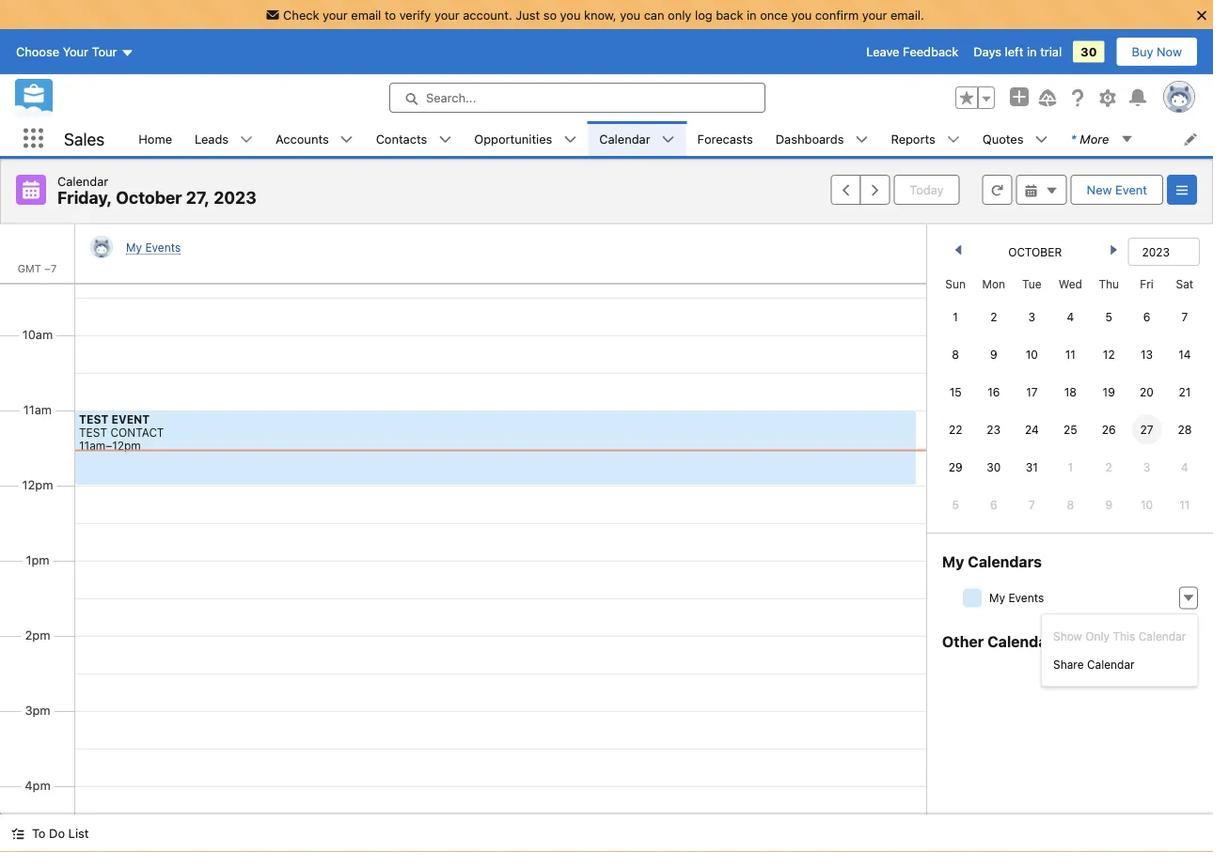 Task type: describe. For each thing, give the bounding box(es) containing it.
know,
[[584, 8, 617, 22]]

2pm
[[25, 628, 50, 642]]

opportunities
[[474, 132, 552, 146]]

quotes
[[982, 132, 1024, 146]]

1 your from the left
[[323, 8, 348, 22]]

contact
[[110, 426, 164, 439]]

1 vertical spatial in
[[1027, 45, 1037, 59]]

1 horizontal spatial group
[[955, 87, 995, 109]]

trial
[[1040, 45, 1062, 59]]

can
[[644, 8, 664, 22]]

calendar friday, october 27, 2023
[[57, 174, 256, 208]]

0 horizontal spatial in
[[747, 8, 757, 22]]

1 vertical spatial 8
[[1067, 498, 1074, 512]]

12
[[1103, 348, 1115, 361]]

1 test from the top
[[79, 413, 109, 426]]

14
[[1178, 348, 1191, 361]]

text default image for calendar
[[662, 133, 675, 146]]

0 vertical spatial 5
[[1105, 310, 1112, 323]]

calendar list item
[[588, 121, 686, 156]]

home
[[138, 132, 172, 146]]

0 horizontal spatial 8
[[952, 348, 959, 361]]

calendar link
[[588, 121, 662, 156]]

1 vertical spatial 9
[[1105, 498, 1112, 512]]

leads link
[[183, 121, 240, 156]]

just
[[516, 8, 540, 22]]

days
[[973, 45, 1001, 59]]

thu
[[1099, 277, 1119, 291]]

1 vertical spatial 7
[[1029, 498, 1035, 512]]

email.
[[891, 8, 924, 22]]

test event link
[[79, 413, 150, 426]]

search...
[[426, 91, 476, 105]]

26
[[1102, 423, 1116, 436]]

27
[[1140, 423, 1153, 436]]

12pm
[[22, 478, 53, 492]]

share calendar
[[1053, 658, 1135, 671]]

to do list button
[[0, 815, 100, 853]]

sales
[[64, 129, 105, 149]]

0 horizontal spatial my events
[[126, 241, 181, 254]]

opportunities link
[[463, 121, 564, 156]]

feedback
[[903, 45, 958, 59]]

leave feedback link
[[866, 45, 958, 59]]

1 vertical spatial 2
[[1105, 461, 1112, 474]]

30 inside grid
[[987, 461, 1001, 474]]

text default image for leads
[[240, 133, 253, 146]]

dashboards list item
[[764, 121, 880, 156]]

1 vertical spatial events
[[1008, 592, 1044, 605]]

1pm
[[26, 553, 49, 567]]

grid containing sun
[[937, 270, 1204, 524]]

2 test from the top
[[79, 426, 107, 439]]

confirm
[[815, 8, 859, 22]]

choose your tour button
[[15, 37, 135, 67]]

leave
[[866, 45, 899, 59]]

test event test contact 11am–12pm
[[79, 413, 164, 452]]

forecasts link
[[686, 121, 764, 156]]

accounts list item
[[264, 121, 365, 156]]

text default image inside 'reports' list item
[[947, 133, 960, 146]]

verify
[[399, 8, 431, 22]]

15
[[949, 386, 962, 399]]

other calendars
[[942, 633, 1061, 651]]

event
[[1115, 183, 1147, 197]]

fri
[[1140, 277, 1154, 291]]

quotes link
[[971, 121, 1035, 156]]

11am
[[23, 402, 52, 416]]

13
[[1141, 348, 1153, 361]]

leads
[[195, 132, 229, 146]]

24
[[1025, 423, 1039, 436]]

18
[[1064, 386, 1077, 399]]

text default image inside to do list button
[[11, 828, 24, 841]]

27 cell
[[1128, 411, 1166, 449]]

calendars for my calendars
[[968, 553, 1042, 571]]

10am
[[22, 327, 53, 341]]

calendar for calendar friday, october 27, 2023
[[57, 174, 108, 188]]

* more
[[1071, 132, 1109, 146]]

hide items image
[[963, 589, 982, 608]]

contacts link
[[365, 121, 439, 156]]

check your email to verify your account. just so you know, you can only log back in once you confirm your email.
[[283, 8, 924, 22]]

left
[[1005, 45, 1023, 59]]

1 vertical spatial october
[[1008, 245, 1062, 259]]

do
[[49, 827, 65, 841]]

19
[[1103, 386, 1115, 399]]

17
[[1026, 386, 1038, 399]]

sun
[[945, 277, 966, 291]]

to
[[32, 827, 46, 841]]

dashboards
[[776, 132, 844, 146]]

gmt −7
[[18, 262, 57, 275]]

1 vertical spatial my
[[942, 553, 964, 571]]

22
[[949, 423, 962, 436]]

0 horizontal spatial 2
[[990, 310, 997, 323]]

to do list
[[32, 827, 89, 841]]

text default image for opportunities
[[564, 133, 577, 146]]

28
[[1178, 423, 1192, 436]]

so
[[543, 8, 557, 22]]



Task type: vqa. For each thing, say whether or not it's contained in the screenshot.
load.
no



Task type: locate. For each thing, give the bounding box(es) containing it.
7
[[1181, 310, 1188, 323], [1029, 498, 1035, 512]]

group down days
[[955, 87, 995, 109]]

0 vertical spatial 2
[[990, 310, 997, 323]]

today button
[[894, 175, 960, 205]]

text default image
[[240, 133, 253, 146], [439, 133, 452, 146], [564, 133, 577, 146], [662, 133, 675, 146], [1035, 133, 1048, 146], [11, 828, 24, 841]]

2 your from the left
[[434, 8, 460, 22]]

1 vertical spatial 1
[[1068, 461, 1073, 474]]

0 vertical spatial 4
[[1067, 310, 1074, 323]]

tour
[[92, 45, 117, 59]]

2 down mon on the right top of the page
[[990, 310, 997, 323]]

my right hide items image
[[989, 592, 1005, 605]]

10 down the 27
[[1141, 498, 1153, 512]]

2 horizontal spatial my
[[989, 592, 1005, 605]]

2 vertical spatial calendar
[[1087, 658, 1135, 671]]

calendars for other calendars
[[987, 633, 1061, 651]]

29
[[949, 461, 963, 474]]

calendar
[[599, 132, 650, 146], [57, 174, 108, 188], [1087, 658, 1135, 671]]

grid
[[937, 270, 1204, 524]]

16
[[987, 386, 1000, 399]]

once
[[760, 8, 788, 22]]

1 vertical spatial 3
[[1143, 461, 1150, 474]]

1 vertical spatial 30
[[987, 461, 1001, 474]]

1 horizontal spatial 9
[[1105, 498, 1112, 512]]

9 up 16
[[990, 348, 997, 361]]

days left in trial
[[973, 45, 1062, 59]]

october up tue
[[1008, 245, 1062, 259]]

my events link
[[126, 241, 181, 255]]

2 horizontal spatial calendar
[[1087, 658, 1135, 671]]

1
[[953, 310, 958, 323], [1068, 461, 1073, 474]]

contacts list item
[[365, 121, 463, 156]]

25
[[1063, 423, 1077, 436]]

1 horizontal spatial 5
[[1105, 310, 1112, 323]]

3 down the 27
[[1143, 461, 1150, 474]]

4 down wed
[[1067, 310, 1074, 323]]

0 horizontal spatial 3
[[1028, 310, 1035, 323]]

0 horizontal spatial 9
[[990, 348, 997, 361]]

only
[[668, 8, 692, 22]]

you
[[560, 8, 581, 22], [620, 8, 640, 22], [791, 8, 812, 22]]

your
[[63, 45, 88, 59]]

3 your from the left
[[862, 8, 887, 22]]

leave feedback
[[866, 45, 958, 59]]

my calendars
[[942, 553, 1042, 571]]

30 right trial
[[1081, 45, 1097, 59]]

test
[[79, 413, 109, 426], [79, 426, 107, 439]]

1 down sun
[[953, 310, 958, 323]]

1 horizontal spatial october
[[1008, 245, 1062, 259]]

my events down calendar friday, october 27, 2023
[[126, 241, 181, 254]]

7 down 31
[[1029, 498, 1035, 512]]

calendar right share
[[1087, 658, 1135, 671]]

share
[[1053, 658, 1084, 671]]

5 down 29
[[952, 498, 959, 512]]

1 horizontal spatial 3
[[1143, 461, 1150, 474]]

choose your tour
[[16, 45, 117, 59]]

friday,
[[57, 188, 112, 208]]

text default image down the search...
[[439, 133, 452, 146]]

0 horizontal spatial october
[[116, 188, 182, 208]]

2 down the 26
[[1105, 461, 1112, 474]]

30 down 23
[[987, 461, 1001, 474]]

sat
[[1176, 277, 1193, 291]]

1 horizontal spatial in
[[1027, 45, 1037, 59]]

0 horizontal spatial 5
[[952, 498, 959, 512]]

11 up 18
[[1065, 348, 1076, 361]]

0 vertical spatial group
[[955, 87, 995, 109]]

31
[[1026, 461, 1038, 474]]

1 vertical spatial 11
[[1179, 498, 1190, 512]]

0 horizontal spatial 30
[[987, 461, 1001, 474]]

events inside my events link
[[145, 241, 181, 254]]

october left 27,
[[116, 188, 182, 208]]

3pm
[[25, 703, 50, 717]]

list
[[68, 827, 89, 841]]

accounts link
[[264, 121, 340, 156]]

accounts
[[276, 132, 329, 146]]

october
[[116, 188, 182, 208], [1008, 245, 1062, 259]]

0 vertical spatial 30
[[1081, 45, 1097, 59]]

events down calendar friday, october 27, 2023
[[145, 241, 181, 254]]

0 vertical spatial my
[[126, 241, 142, 254]]

8 down 25 on the right
[[1067, 498, 1074, 512]]

in right left
[[1027, 45, 1037, 59]]

today
[[910, 183, 944, 197]]

1 horizontal spatial my events
[[989, 592, 1044, 605]]

1 horizontal spatial 11
[[1179, 498, 1190, 512]]

0 vertical spatial calendars
[[968, 553, 1042, 571]]

1 horizontal spatial 30
[[1081, 45, 1097, 59]]

text default image inside quotes list item
[[1035, 133, 1048, 146]]

text default image left the forecasts link
[[662, 133, 675, 146]]

text default image inside contacts list item
[[439, 133, 452, 146]]

calendar for calendar
[[599, 132, 650, 146]]

0 vertical spatial 1
[[953, 310, 958, 323]]

2 horizontal spatial you
[[791, 8, 812, 22]]

1 horizontal spatial 4
[[1181, 461, 1188, 474]]

1 horizontal spatial 8
[[1067, 498, 1074, 512]]

2023
[[214, 188, 256, 208]]

0 vertical spatial 8
[[952, 348, 959, 361]]

27,
[[186, 188, 210, 208]]

share calendar link
[[1042, 651, 1197, 679]]

choose
[[16, 45, 59, 59]]

wed
[[1058, 277, 1082, 291]]

2 you from the left
[[620, 8, 640, 22]]

my up hide items image
[[942, 553, 964, 571]]

0 horizontal spatial your
[[323, 8, 348, 22]]

text default image left to
[[11, 828, 24, 841]]

your left email
[[323, 8, 348, 22]]

text default image inside leads list item
[[240, 133, 253, 146]]

1 horizontal spatial your
[[434, 8, 460, 22]]

5 down thu
[[1105, 310, 1112, 323]]

1 down 25 on the right
[[1068, 461, 1073, 474]]

more
[[1080, 132, 1109, 146]]

calendar down sales
[[57, 174, 108, 188]]

text default image for contacts
[[439, 133, 452, 146]]

10 up 17
[[1026, 348, 1038, 361]]

1 horizontal spatial 10
[[1141, 498, 1153, 512]]

1 vertical spatial 5
[[952, 498, 959, 512]]

group down dashboards 'list item'
[[831, 175, 890, 205]]

1 horizontal spatial events
[[1008, 592, 1044, 605]]

4 down 28
[[1181, 461, 1188, 474]]

1 horizontal spatial you
[[620, 8, 640, 22]]

your right the verify
[[434, 8, 460, 22]]

8
[[952, 348, 959, 361], [1067, 498, 1074, 512]]

home link
[[127, 121, 183, 156]]

9 down the 26
[[1105, 498, 1112, 512]]

event
[[111, 413, 150, 426]]

0 horizontal spatial group
[[831, 175, 890, 205]]

0 vertical spatial calendar
[[599, 132, 650, 146]]

4pm
[[25, 778, 50, 793]]

events up other calendars
[[1008, 592, 1044, 605]]

calendar inside calendar friday, october 27, 2023
[[57, 174, 108, 188]]

7 down sat
[[1181, 310, 1188, 323]]

0 horizontal spatial 6
[[990, 498, 997, 512]]

8 up 15
[[952, 348, 959, 361]]

in right back
[[747, 8, 757, 22]]

1 vertical spatial my events
[[989, 592, 1044, 605]]

1 horizontal spatial 2
[[1105, 461, 1112, 474]]

new event button
[[1071, 175, 1163, 205]]

0 horizontal spatial 10
[[1026, 348, 1038, 361]]

3 you from the left
[[791, 8, 812, 22]]

you left can
[[620, 8, 640, 22]]

tue
[[1022, 277, 1042, 291]]

group
[[955, 87, 995, 109], [831, 175, 890, 205]]

1 you from the left
[[560, 8, 581, 22]]

new
[[1087, 183, 1112, 197]]

calendar down search... button
[[599, 132, 650, 146]]

email
[[351, 8, 381, 22]]

leads list item
[[183, 121, 264, 156]]

0 vertical spatial in
[[747, 8, 757, 22]]

calendar inside list item
[[599, 132, 650, 146]]

−7
[[44, 262, 57, 275]]

october inside calendar friday, october 27, 2023
[[116, 188, 182, 208]]

text default image
[[1120, 133, 1134, 146], [340, 133, 353, 146], [855, 133, 868, 146], [947, 133, 960, 146], [1025, 184, 1038, 198], [1045, 184, 1058, 198], [1182, 592, 1195, 605], [1182, 638, 1195, 651]]

test left the event
[[79, 426, 107, 439]]

23
[[987, 423, 1001, 436]]

0 horizontal spatial events
[[145, 241, 181, 254]]

0 vertical spatial 6
[[1143, 310, 1150, 323]]

now
[[1157, 45, 1182, 59]]

1 vertical spatial calendar
[[57, 174, 108, 188]]

text default image inside calendar list item
[[662, 133, 675, 146]]

new event
[[1087, 183, 1147, 197]]

0 horizontal spatial 11
[[1065, 348, 1076, 361]]

list containing home
[[127, 121, 1213, 156]]

0 horizontal spatial 4
[[1067, 310, 1074, 323]]

11 down 28
[[1179, 498, 1190, 512]]

21
[[1179, 386, 1191, 399]]

1 horizontal spatial my
[[942, 553, 964, 571]]

forecasts
[[697, 132, 753, 146]]

calendars up share
[[987, 633, 1061, 651]]

0 horizontal spatial my
[[126, 241, 142, 254]]

0 vertical spatial 9
[[990, 348, 997, 361]]

quotes list item
[[971, 121, 1059, 156]]

my down calendar friday, october 27, 2023
[[126, 241, 142, 254]]

5
[[1105, 310, 1112, 323], [952, 498, 959, 512]]

0 horizontal spatial calendar
[[57, 174, 108, 188]]

1 vertical spatial group
[[831, 175, 890, 205]]

mon
[[982, 277, 1005, 291]]

0 vertical spatial events
[[145, 241, 181, 254]]

1 horizontal spatial calendar
[[599, 132, 650, 146]]

search... button
[[389, 83, 765, 113]]

0 vertical spatial 10
[[1026, 348, 1038, 361]]

0 vertical spatial 7
[[1181, 310, 1188, 323]]

0 horizontal spatial 7
[[1029, 498, 1035, 512]]

reports list item
[[880, 121, 971, 156]]

buy now
[[1132, 45, 1182, 59]]

1 vertical spatial calendars
[[987, 633, 1061, 651]]

text default image for quotes
[[1035, 133, 1048, 146]]

6 down fri
[[1143, 310, 1150, 323]]

0 horizontal spatial you
[[560, 8, 581, 22]]

my
[[126, 241, 142, 254], [942, 553, 964, 571], [989, 592, 1005, 605]]

you right so
[[560, 8, 581, 22]]

list
[[127, 121, 1213, 156]]

1 vertical spatial 10
[[1141, 498, 1153, 512]]

log
[[695, 8, 712, 22]]

text default image right leads
[[240, 133, 253, 146]]

2 horizontal spatial your
[[862, 8, 887, 22]]

dashboards link
[[764, 121, 855, 156]]

you right the "once"
[[791, 8, 812, 22]]

in
[[747, 8, 757, 22], [1027, 45, 1037, 59]]

other
[[942, 633, 984, 651]]

text default image down search... button
[[564, 133, 577, 146]]

0 horizontal spatial 1
[[953, 310, 958, 323]]

text default image inside opportunities list item
[[564, 133, 577, 146]]

2 vertical spatial my
[[989, 592, 1005, 605]]

0 vertical spatial my events
[[126, 241, 181, 254]]

opportunities list item
[[463, 121, 588, 156]]

0 vertical spatial 3
[[1028, 310, 1035, 323]]

1 horizontal spatial 6
[[1143, 310, 1150, 323]]

test up 11am–12pm
[[79, 413, 109, 426]]

*
[[1071, 132, 1076, 146]]

0 vertical spatial october
[[116, 188, 182, 208]]

text default image left *
[[1035, 133, 1048, 146]]

6 up my calendars on the right of the page
[[990, 498, 997, 512]]

account.
[[463, 8, 512, 22]]

11am–12pm
[[79, 439, 141, 452]]

11
[[1065, 348, 1076, 361], [1179, 498, 1190, 512]]

text default image inside dashboards 'list item'
[[855, 133, 868, 146]]

3 down tue
[[1028, 310, 1035, 323]]

my events
[[126, 241, 181, 254], [989, 592, 1044, 605]]

1 horizontal spatial 1
[[1068, 461, 1073, 474]]

20
[[1140, 386, 1154, 399]]

9
[[990, 348, 997, 361], [1105, 498, 1112, 512]]

1 vertical spatial 4
[[1181, 461, 1188, 474]]

6
[[1143, 310, 1150, 323], [990, 498, 997, 512]]

your left email.
[[862, 8, 887, 22]]

to
[[385, 8, 396, 22]]

text default image inside accounts list item
[[340, 133, 353, 146]]

contacts
[[376, 132, 427, 146]]

0 vertical spatial 11
[[1065, 348, 1076, 361]]

1 vertical spatial 6
[[990, 498, 997, 512]]

1 horizontal spatial 7
[[1181, 310, 1188, 323]]

30
[[1081, 45, 1097, 59], [987, 461, 1001, 474]]

reports
[[891, 132, 935, 146]]

my events down my calendars on the right of the page
[[989, 592, 1044, 605]]

calendars up hide items image
[[968, 553, 1042, 571]]



